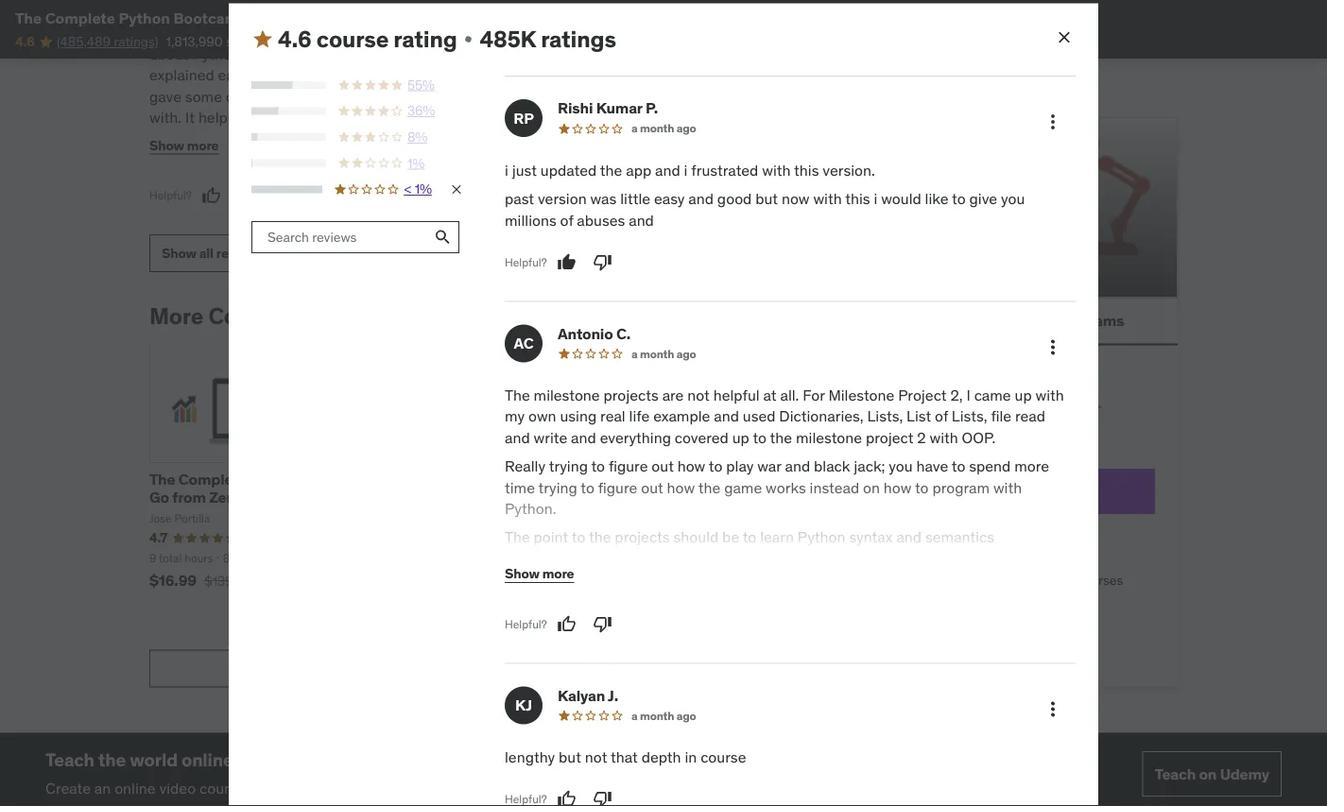 Task type: describe. For each thing, give the bounding box(es) containing it.
using
[[560, 407, 597, 427]]

instead
[[810, 478, 860, 498]]

teach on udemy link
[[1143, 752, 1282, 798]]

additional actions for review by antonio c. image
[[1042, 336, 1065, 359]]

mark review by antonio c. as helpful image
[[558, 615, 576, 634]]

how down jack;
[[884, 478, 912, 498]]

teach on udemy
[[1155, 765, 1270, 785]]

demand
[[1026, 572, 1074, 589]]

the down used
[[770, 428, 793, 448]]

really
[[260, 23, 296, 43]]

report
[[439, 661, 482, 678]]

easy
[[654, 190, 685, 209]]

and down little
[[629, 211, 654, 230]]

semantics
[[926, 528, 995, 548]]

0 vertical spatial up
[[1015, 386, 1032, 405]]

detail.
[[380, 66, 421, 85]]

explained
[[149, 66, 214, 85]]

of inside this course was really helpful to me in knowing about python. it started from scratch and explained each and every steps in detail. it also gave some of the interesting projects to work with. it helped me to gain some reasonable programming skill in python as a beginner.
[[226, 87, 239, 106]]

complete for python
[[45, 8, 115, 27]]

xsmall image inside < 1% button
[[449, 182, 464, 197]]

485k
[[480, 25, 536, 54]]

everything
[[600, 428, 671, 448]]

this inside subscribe to this course and 25,000+ top‑rated udemy courses for your organization.
[[957, 399, 979, 417]]

0 horizontal spatial i
[[505, 161, 509, 180]]

0 horizontal spatial students
[[226, 33, 278, 50]]

give
[[970, 190, 998, 209]]

milestone
[[829, 386, 895, 405]]

0 vertical spatial hero
[[346, 8, 381, 27]]

course up "steps"
[[317, 25, 389, 54]]

a right am
[[528, 23, 536, 43]]

to down used
[[753, 428, 767, 448]]

try udemy business
[[947, 482, 1088, 502]]

137092 reviews element
[[468, 531, 514, 547]]

python inside python for data science and machine learning bootcamp
[[375, 470, 425, 490]]

1 horizontal spatial on
[[1200, 765, 1217, 785]]

and up easy
[[655, 161, 681, 180]]

came
[[975, 386, 1012, 405]]

you inside the milestone projects are not helpful at all. for milestone project 2, i came up with my own using real life example and used dictionaries, lists, list of lists, file read and write and everything covered up to the milestone project 2 with oop. really trying to figure out how to play war and black jack; you have to spend more time trying to figure out how the game works instead on how to program with python. the point to the projects should be to learn python syntax and semantics
[[889, 457, 913, 477]]

0 horizontal spatial it
[[185, 108, 195, 128]]

oop.
[[962, 428, 996, 448]]

great
[[759, 45, 795, 64]]

for inside python for data science and machine learning bootcamp
[[429, 470, 448, 490]]

was inside this course was really helpful to me in knowing about python. it started from scratch and explained each and every steps in detail. it also gave some of the interesting projects to work with. it helped me to gain some reasonable programming skill in python as a beginner.
[[230, 23, 257, 43]]

project
[[899, 386, 947, 405]]

0 vertical spatial figure
[[609, 457, 648, 477]]

helpful inside the milestone projects are not helpful at all. for milestone project 2, i came up with my own using real life example and used dictionaries, lists, list of lists, file read and write and everything covered up to the milestone project 2 with oop. really trying to figure out how to play war and black jack; you have to spend more time trying to figure out how the game works instead on how to program with python. the point to the projects should be to learn python syntax and semantics
[[714, 386, 760, 405]]

and down started
[[254, 66, 280, 85]]

with right 2
[[930, 428, 959, 448]]

students inside teach the world online create an online video course, reach students across the globe, and earn money
[[294, 780, 353, 799]]

for inside the milestone projects are not helpful at all. for milestone project 2, i came up with my own using real life example and used dictionaries, lists, list of lists, file read and write and everything covered up to the milestone project 2 with oop. really trying to figure out how to play war and black jack; you have to spend more time trying to figure out how the game works instead on how to program with python. the point to the projects should be to learn python syntax and semantics
[[803, 386, 825, 405]]

2 vertical spatial show
[[505, 566, 540, 583]]

bootcamp inside python for data science and machine learning bootcamp
[[503, 488, 576, 508]]

and up covered
[[714, 407, 739, 427]]

1% inside button
[[408, 155, 425, 172]]

really
[[505, 457, 546, 477]]

xsmall image
[[879, 538, 895, 556]]

8% button
[[252, 128, 464, 147]]

as
[[342, 129, 357, 149]]

to left openai
[[581, 478, 595, 498]]

c.
[[616, 324, 631, 344]]

more
[[149, 302, 204, 330]]

and inside subscribe to this course and 25,000+ top‑rated udemy courses for your organization.
[[1025, 399, 1047, 417]]

the down 'gpt,'
[[589, 528, 611, 548]]

5
[[986, 538, 994, 555]]

world
[[130, 749, 178, 772]]

(2,068)
[[693, 531, 729, 546]]

the complete sql bootcamp: go from zero to hero jose portilla
[[149, 470, 360, 526]]

a down kumar
[[632, 122, 638, 136]]

1 vertical spatial some
[[323, 108, 360, 128]]

learn
[[760, 528, 794, 548]]

0 horizontal spatial online
[[115, 780, 156, 799]]

to left gain
[[273, 108, 287, 128]]

month for antonio c.
[[640, 347, 675, 362]]

from inside the complete sql bootcamp: go from zero to hero jose portilla
[[172, 488, 206, 508]]

1 vertical spatial for
[[910, 538, 929, 555]]

with up now on the right
[[762, 161, 791, 180]]

spend
[[970, 457, 1011, 477]]

python inside i am a medico, a doctor. this is my first python learning bootcamp. finished this with a great confidence. thank you for excellent teaching.
[[758, 23, 806, 43]]

in inside dialog
[[685, 748, 697, 768]]

learning
[[438, 488, 500, 508]]

business
[[1024, 482, 1088, 502]]

with down 'spend'
[[994, 478, 1022, 498]]

&
[[998, 572, 1006, 589]]

version
[[538, 190, 587, 209]]

teams
[[932, 538, 969, 555]]

the for the complete sql bootcamp: go from zero to hero jose portilla
[[149, 470, 175, 490]]

a up life
[[632, 347, 638, 362]]

a up bootcamp.
[[596, 23, 604, 43]]

abuses
[[577, 211, 625, 230]]

25,000+ fresh & in-demand courses
[[910, 572, 1124, 589]]

teach for on
[[1155, 765, 1196, 785]]

1 vertical spatial not
[[585, 748, 607, 768]]

udemy inside subscribe to this course and 25,000+ top‑rated udemy courses for your organization.
[[939, 418, 981, 435]]

a up 'lengthy but not that depth in course'
[[632, 709, 638, 724]]

show more inside dialog
[[505, 566, 574, 583]]

1,813,990
[[166, 33, 223, 50]]

< 1% button
[[252, 181, 464, 199]]

python up also
[[401, 8, 452, 27]]

1 horizontal spatial i
[[684, 161, 688, 180]]

0 vertical spatial xsmall image
[[461, 32, 476, 47]]

course inside subscribe to this course and 25,000+ top‑rated udemy courses for your organization.
[[982, 399, 1022, 417]]

2 total from the left
[[610, 551, 633, 566]]

syntax
[[850, 528, 893, 548]]

1 vertical spatial projects
[[604, 386, 659, 405]]

the left game
[[699, 478, 721, 498]]

millions
[[505, 211, 557, 230]]

finished
[[629, 45, 683, 64]]

(485,489
[[57, 33, 111, 50]]

and up really
[[505, 428, 530, 448]]

more down helped
[[187, 137, 219, 154]]

485k ratings
[[480, 25, 616, 54]]

you inside i just updated the app and i frustrated with this version. past version was little easy and good but now with this i would like to give you millions of abuses and
[[1001, 190, 1025, 209]]

my inside i am a medico, a doctor. this is my first python learning bootcamp. finished this with a great confidence. thank you for excellent teaching.
[[704, 23, 724, 43]]

real
[[601, 407, 626, 427]]

the for the complete python bootcamp from zero to hero in python
[[15, 8, 42, 27]]

to inside i just updated the app and i frustrated with this version. past version was little easy and good but now with this i would like to give you millions of abuses and
[[952, 190, 966, 209]]

36%
[[408, 103, 435, 120]]

0 vertical spatial show more button
[[149, 127, 219, 165]]

Search reviews text field
[[252, 222, 427, 254]]

1 horizontal spatial courses
[[1077, 572, 1124, 589]]

how up the more!
[[667, 478, 695, 498]]

0 horizontal spatial some
[[185, 87, 222, 106]]

earn
[[505, 780, 535, 799]]

and up detail.
[[401, 45, 427, 64]]

teams
[[1079, 311, 1125, 331]]

mark review by aditya s. as helpful image
[[548, 129, 567, 148]]

to up scratch
[[350, 23, 363, 43]]

to up the program
[[952, 457, 966, 477]]

1 horizontal spatial milestone
[[796, 428, 862, 448]]

abuse
[[484, 661, 521, 678]]

1 vertical spatial figure
[[598, 478, 638, 498]]

1% inside < 1% button
[[415, 181, 432, 198]]

2,
[[951, 386, 963, 405]]

mark review by kalyan j. as helpful image
[[558, 791, 576, 807]]

$139.99
[[204, 573, 252, 590]]

1 9 from the left
[[149, 551, 156, 566]]

4.6 course rating
[[278, 25, 457, 54]]

to right be
[[743, 528, 757, 548]]

steps
[[323, 66, 360, 85]]

to up "steps"
[[328, 8, 343, 27]]

1 total from the left
[[159, 551, 182, 566]]

teaching.
[[496, 87, 574, 106]]

api
[[710, 470, 734, 490]]

ago for rishi kumar p.
[[677, 122, 697, 136]]

1 hours from the left
[[185, 551, 213, 566]]

show inside button
[[162, 245, 196, 262]]

0 vertical spatial trying
[[549, 457, 588, 477]]

more down levels at left
[[542, 566, 574, 583]]

updated
[[541, 161, 597, 180]]

time
[[505, 478, 535, 498]]

all
[[199, 245, 214, 262]]

0 vertical spatial me
[[367, 23, 388, 43]]

and right xsmall image
[[897, 528, 922, 548]]

the left globe,
[[404, 780, 427, 799]]

to inside openai python api bootcamp: learn to use ai, gpt, and more!
[[724, 488, 738, 508]]

openai python api bootcamp: learn to use ai, gpt, and more!
[[601, 470, 788, 526]]

for inside subscribe to this course and 25,000+ top‑rated udemy courses for your organization.
[[1034, 418, 1050, 435]]

globe,
[[430, 780, 472, 799]]

0 vertical spatial milestone
[[534, 386, 600, 405]]

2 vertical spatial projects
[[615, 528, 670, 548]]

close modal image
[[1055, 28, 1074, 47]]

rp
[[514, 109, 534, 128]]

of left '5'
[[972, 538, 983, 555]]

month for kalyan j.
[[640, 709, 675, 724]]

medium image
[[252, 29, 274, 51]]

programming
[[149, 129, 241, 149]]

to down have
[[915, 478, 929, 498]]

all
[[526, 551, 539, 566]]

use
[[741, 488, 767, 508]]

an
[[94, 780, 111, 799]]

write
[[534, 428, 568, 448]]

the inside this course was really helpful to me in knowing about python. it started from scratch and explained each and every steps in detail. it also gave some of the interesting projects to work with. it helped me to gain some reasonable programming skill in python as a beginner.
[[242, 87, 265, 106]]

antonio
[[558, 324, 613, 344]]

a month ago for antonio c.
[[632, 347, 697, 362]]

kalyan j.
[[558, 686, 619, 706]]

this course was really helpful to me in knowing about python. it started from scratch and explained each and every steps in detail. it also gave some of the interesting projects to work with. it helped me to gain some reasonable programming skill in python as a beginner.
[[149, 23, 465, 149]]

to up reasonable on the left top of page
[[403, 87, 417, 106]]

mark review by sivasubramanian as unhelpful image
[[238, 187, 257, 205]]

teams tab list
[[857, 299, 1178, 346]]

subscribe
[[879, 399, 939, 417]]

1 vertical spatial it
[[425, 66, 434, 85]]

ai,
[[769, 488, 788, 508]]

python. inside the milestone projects are not helpful at all. for milestone project 2, i came up with my own using real life example and used dictionaries, lists, list of lists, file read and write and everything covered up to the milestone project 2 with oop. really trying to figure out how to play war and black jack; you have to spend more time trying to figure out how the game works instead on how to program with python. the point to the projects should be to learn python syntax and semantics
[[505, 500, 557, 519]]

0 horizontal spatial me
[[248, 108, 270, 128]]

little
[[621, 190, 651, 209]]

play
[[727, 457, 754, 477]]

1 vertical spatial show more button
[[505, 556, 574, 594]]

life
[[629, 407, 650, 427]]

also
[[438, 66, 465, 85]]



Task type: locate. For each thing, give the bounding box(es) containing it.
users
[[1046, 538, 1078, 555]]

with right now on the right
[[814, 190, 842, 209]]

the inside the complete sql bootcamp: go from zero to hero jose portilla
[[149, 470, 175, 490]]

0 horizontal spatial on
[[863, 478, 880, 498]]

data
[[452, 470, 485, 490]]

9 total hours
[[149, 551, 213, 566], [601, 551, 665, 566]]

how down covered
[[678, 457, 706, 477]]

the complete python bootcamp from zero to hero in python
[[15, 8, 452, 27]]

1 month from the top
[[640, 122, 675, 136]]

complete
[[45, 8, 115, 27], [179, 470, 247, 490]]

bootcamp: right sql
[[283, 470, 360, 490]]

month down p.
[[640, 122, 675, 136]]

mark review by kalyan j. as unhelpful image
[[593, 791, 612, 807]]

i up easy
[[684, 161, 688, 180]]

this up now on the right
[[794, 161, 819, 180]]

1 lists, from the left
[[868, 407, 903, 427]]

helpful? left mark review by antonio c. as helpful image on the bottom of page
[[505, 617, 547, 632]]

xsmall image
[[461, 32, 476, 47], [449, 182, 464, 197]]

gain
[[290, 108, 319, 128]]

and right 'gpt,'
[[637, 507, 663, 526]]

lists, up oop.
[[952, 407, 988, 427]]

0 vertical spatial complete
[[45, 8, 115, 27]]

this up "about"
[[149, 23, 177, 43]]

0 horizontal spatial hours
[[185, 551, 213, 566]]

own
[[529, 407, 557, 427]]

not right are
[[688, 386, 710, 405]]

1 horizontal spatial this
[[658, 23, 686, 43]]

rating
[[394, 25, 457, 54]]

0 vertical spatial 1%
[[408, 155, 425, 172]]

4.7 down jose
[[149, 530, 168, 547]]

complete up portilla
[[179, 470, 247, 490]]

0 horizontal spatial show more
[[149, 137, 219, 154]]

but left now on the right
[[756, 190, 778, 209]]

the milestone projects are not helpful at all. for milestone project 2, i came up with my own using real life example and used dictionaries, lists, list of lists, file read and write and everything covered up to the milestone project 2 with oop. really trying to figure out how to play war and black jack; you have to spend more time trying to figure out how the game works instead on how to program with python. the point to the projects should be to learn python syntax and semantics
[[505, 386, 1065, 548]]

4.6 for 4.6 course rating
[[278, 25, 312, 54]]

like
[[925, 190, 949, 209]]

python.
[[192, 45, 244, 64], [505, 500, 557, 519]]

money
[[538, 780, 584, 799]]

2 9 total hours from the left
[[601, 551, 665, 566]]

with up read
[[1036, 386, 1065, 405]]

total
[[159, 551, 182, 566], [610, 551, 633, 566]]

i inside i am a medico, a doctor. this is my first python learning bootcamp. finished this with a great confidence. thank you for excellent teaching.
[[496, 23, 500, 43]]

bootcamp down really
[[503, 488, 576, 508]]

to inside subscribe to this course and 25,000+ top‑rated udemy courses for your organization.
[[942, 399, 954, 417]]

this inside this course was really helpful to me in knowing about python. it started from scratch and explained each and every steps in detail. it also gave some of the interesting projects to work with. it helped me to gain some reasonable programming skill in python as a beginner.
[[149, 23, 177, 43]]

j.
[[608, 686, 619, 706]]

mark review by aditya s. as unhelpful image
[[584, 129, 603, 148]]

to inside the complete sql bootcamp: go from zero to hero jose portilla
[[244, 488, 259, 508]]

a month ago up are
[[632, 347, 697, 362]]

0 horizontal spatial for
[[803, 386, 825, 405]]

it
[[247, 45, 257, 64], [425, 66, 434, 85], [185, 108, 195, 128]]

python left data
[[375, 470, 425, 490]]

trying right time
[[539, 478, 578, 498]]

app
[[626, 161, 652, 180]]

this inside i am a medico, a doctor. this is my first python learning bootcamp. finished this with a great confidence. thank you for excellent teaching.
[[686, 45, 711, 64]]

courses inside subscribe to this course and 25,000+ top‑rated udemy courses for your organization.
[[984, 418, 1030, 435]]

1 a month ago from the top
[[632, 122, 697, 136]]

0 vertical spatial 25,000+
[[1050, 399, 1102, 417]]

i right the 2,
[[967, 386, 971, 405]]

but up money on the bottom left of the page
[[559, 748, 582, 768]]

and inside teach the world online create an online video course, reach students across the globe, and earn money
[[476, 780, 501, 799]]

1 horizontal spatial zero
[[292, 8, 324, 27]]

0 horizontal spatial up
[[733, 428, 750, 448]]

1 vertical spatial online
[[115, 780, 156, 799]]

helpful? for mark review by aditya s. as helpful image
[[496, 131, 538, 146]]

0 vertical spatial you
[[1001, 190, 1025, 209]]

1 vertical spatial bootcamp
[[503, 488, 576, 508]]

1 vertical spatial on
[[1200, 765, 1217, 785]]

3 month from the top
[[640, 709, 675, 724]]

a right as
[[361, 129, 369, 149]]

hours
[[185, 551, 213, 566], [636, 551, 665, 566]]

xsmall image right < 1%
[[449, 182, 464, 197]]

1 vertical spatial you
[[889, 457, 913, 477]]

python inside openai python api bootcamp: learn to use ai, gpt, and more!
[[657, 470, 707, 490]]

to
[[328, 8, 343, 27], [350, 23, 363, 43], [403, 87, 417, 106], [273, 108, 287, 128], [952, 190, 966, 209], [942, 399, 954, 417], [753, 428, 767, 448], [592, 457, 605, 477], [709, 457, 723, 477], [952, 457, 966, 477], [581, 478, 595, 498], [915, 478, 929, 498], [244, 488, 259, 508], [724, 488, 738, 508], [572, 528, 586, 548], [743, 528, 757, 548]]

1 vertical spatial ago
[[677, 347, 697, 362]]

0 vertical spatial ago
[[677, 122, 697, 136]]

4.6 inside dialog
[[278, 25, 312, 54]]

fresh
[[965, 572, 995, 589]]

1 vertical spatial month
[[640, 347, 675, 362]]

a month ago for kalyan j.
[[632, 709, 697, 724]]

courses down came
[[984, 418, 1030, 435]]

skill
[[244, 129, 271, 149]]

1 vertical spatial i
[[967, 386, 971, 405]]

0 vertical spatial projects
[[345, 87, 400, 106]]

to left use
[[724, 488, 738, 508]]

depth
[[642, 748, 681, 768]]

course right depth
[[701, 748, 747, 768]]

more up try udemy business at the right bottom of page
[[1015, 457, 1050, 477]]

teach for the
[[45, 749, 94, 772]]

the inside i just updated the app and i frustrated with this version. past version was little easy and good but now with this i would like to give you millions of abuses and
[[600, 161, 623, 180]]

show more down the all on the left
[[505, 566, 574, 583]]

some up helped
[[185, 87, 222, 106]]

0 vertical spatial not
[[688, 386, 710, 405]]

the up an
[[98, 749, 126, 772]]

of down each
[[226, 87, 239, 106]]

was left really
[[230, 23, 257, 43]]

python up the more!
[[657, 470, 707, 490]]

with.
[[149, 108, 182, 128]]

projects
[[345, 87, 400, 106], [604, 386, 659, 405], [615, 528, 670, 548]]

python up great
[[758, 23, 806, 43]]

the for the milestone projects are not helpful at all. for milestone project 2, i came up with my own using real life example and used dictionaries, lists, list of lists, file read and write and everything covered up to the milestone project 2 with oop. really trying to figure out how to play war and black jack; you have to spend more time trying to figure out how the game works instead on how to program with python. the point to the projects should be to learn python syntax and semantics
[[505, 386, 530, 405]]

a month ago for rishi kumar p.
[[632, 122, 697, 136]]

2 vertical spatial udemy
[[1220, 765, 1270, 785]]

students right reach
[[294, 780, 353, 799]]

0 vertical spatial zero
[[292, 8, 324, 27]]

dialog
[[229, 4, 1099, 807]]

learn
[[681, 488, 720, 508]]

show more down with.
[[149, 137, 219, 154]]

dialog containing 4.6 course rating
[[229, 4, 1099, 807]]

month for rishi kumar p.
[[640, 122, 675, 136]]

i inside the milestone projects are not helpful at all. for milestone project 2, i came up with my own using real life example and used dictionaries, lists, list of lists, file read and write and everything covered up to the milestone project 2 with oop. really trying to figure out how to play war and black jack; you have to spend more time trying to figure out how the game works instead on how to program with python. the point to the projects should be to learn python syntax and semantics
[[967, 386, 971, 405]]

teach inside teach on udemy link
[[1155, 765, 1196, 785]]

scratch
[[348, 45, 398, 64]]

version.
[[823, 161, 876, 180]]

1 vertical spatial hero
[[262, 488, 296, 508]]

across
[[357, 780, 401, 799]]

0 vertical spatial courses
[[984, 418, 1030, 435]]

i just updated the app and i frustrated with this version. past version was little easy and good but now with this i would like to give you millions of abuses and
[[505, 161, 1025, 230]]

1 vertical spatial milestone
[[796, 428, 862, 448]]

show more button down point
[[505, 556, 574, 594]]

additional actions for review by rishi kumar p. image
[[1042, 111, 1065, 134]]

good
[[718, 190, 752, 209]]

1 horizontal spatial 4.7
[[601, 530, 619, 547]]

hero
[[346, 8, 381, 27], [262, 488, 296, 508]]

helpful up used
[[714, 386, 760, 405]]

83
[[223, 551, 236, 566]]

0 horizontal spatial for
[[429, 470, 448, 490]]

1 vertical spatial 25,000+
[[910, 572, 962, 589]]

and down using
[[571, 428, 597, 448]]

out
[[652, 457, 674, 477], [641, 478, 664, 498]]

milestone up using
[[534, 386, 600, 405]]

python up ratings)
[[119, 8, 170, 27]]

1 this from the left
[[149, 23, 177, 43]]

more inside the milestone projects are not helpful at all. for milestone project 2, i came up with my own using real life example and used dictionaries, lists, list of lists, file read and write and everything covered up to the milestone project 2 with oop. really trying to figure out how to play war and black jack; you have to spend more time trying to figure out how the game works instead on how to program with python. the point to the projects should be to learn python syntax and semantics
[[1015, 457, 1050, 477]]

confidence.
[[496, 66, 574, 85]]

the complete sql bootcamp: go from zero to hero link
[[149, 470, 360, 508]]

to up the 83 lectures in the left of the page
[[244, 488, 259, 508]]

the left app
[[600, 161, 623, 180]]

lengthy but not that depth in course
[[505, 748, 747, 768]]

interesting
[[268, 87, 341, 106]]

levels
[[541, 551, 574, 566]]

2 horizontal spatial i
[[874, 190, 878, 209]]

on inside the milestone projects are not helpful at all. for milestone project 2, i came up with my own using real life example and used dictionaries, lists, list of lists, file read and write and everything covered up to the milestone project 2 with oop. really trying to figure out how to play war and black jack; you have to spend more time trying to figure out how the game works instead on how to program with python. the point to the projects should be to learn python syntax and semantics
[[863, 478, 880, 498]]

python
[[119, 8, 170, 27], [401, 8, 452, 27], [758, 23, 806, 43], [290, 129, 338, 149], [375, 470, 425, 490], [657, 470, 707, 490], [798, 528, 846, 548]]

this
[[149, 23, 177, 43], [658, 23, 686, 43]]

0 vertical spatial month
[[640, 122, 675, 136]]

additional actions for review by kalyan j. image
[[1042, 699, 1065, 721]]

0 horizontal spatial my
[[505, 407, 525, 427]]

not inside the milestone projects are not helpful at all. for milestone project 2, i came up with my own using real life example and used dictionaries, lists, list of lists, file read and write and everything covered up to the milestone project 2 with oop. really trying to figure out how to play war and black jack; you have to spend more time trying to figure out how the game works instead on how to program with python. the point to the projects should be to learn python syntax and semantics
[[688, 386, 710, 405]]

1 horizontal spatial you
[[1001, 190, 1025, 209]]

zero inside the complete sql bootcamp: go from zero to hero jose portilla
[[209, 488, 241, 508]]

and up works
[[785, 457, 811, 477]]

mark review by sivasubramanian as helpful image
[[202, 187, 221, 205]]

1 vertical spatial from
[[172, 488, 206, 508]]

0 horizontal spatial show more button
[[149, 127, 219, 165]]

helpful? for undo mark review by rishi kumar p. as helpful icon
[[505, 255, 547, 270]]

0 horizontal spatial bootcamp:
[[283, 470, 360, 490]]

helpful? for mark review by sivasubramanian as helpful icon
[[149, 189, 192, 203]]

0 vertical spatial for
[[1034, 418, 1050, 435]]

bootcamp: for gpt,
[[601, 488, 678, 508]]

mark review by rishi kumar p. as unhelpful image
[[593, 253, 612, 272]]

1 vertical spatial me
[[248, 108, 270, 128]]

am
[[503, 23, 524, 43]]

1 9 total hours from the left
[[149, 551, 213, 566]]

1 vertical spatial complete
[[179, 470, 247, 490]]

and inside openai python api bootcamp: learn to use ai, gpt, and more!
[[637, 507, 663, 526]]

submit search image
[[434, 228, 452, 247]]

my
[[704, 23, 724, 43], [505, 407, 525, 427]]

lists,
[[868, 407, 903, 427], [952, 407, 988, 427]]

0 horizontal spatial bootcamp
[[173, 8, 248, 27]]

python inside this course was really helpful to me in knowing about python. it started from scratch and explained each and every steps in detail. it also gave some of the interesting projects to work with. it helped me to gain some reasonable programming skill in python as a beginner.
[[290, 129, 338, 149]]

course
[[181, 23, 227, 43], [317, 25, 389, 54], [982, 399, 1022, 417], [701, 748, 747, 768]]

0 horizontal spatial but
[[559, 748, 582, 768]]

bootcamp up 1,813,990 students
[[173, 8, 248, 27]]

0 horizontal spatial hero
[[262, 488, 296, 508]]

python inside the milestone projects are not helpful at all. for milestone project 2, i came up with my own using real life example and used dictionaries, lists, list of lists, file read and write and everything covered up to the milestone project 2 with oop. really trying to figure out how to play war and black jack; you have to spend more time trying to figure out how the game works instead on how to program with python. the point to the projects should be to learn python syntax and semantics
[[798, 528, 846, 548]]

for
[[1034, 418, 1050, 435], [429, 470, 448, 490]]

2068 reviews element
[[693, 531, 729, 547]]

36% button
[[252, 102, 464, 121]]

0 horizontal spatial complete
[[45, 8, 115, 27]]

0 vertical spatial it
[[247, 45, 257, 64]]

0 vertical spatial i
[[496, 23, 500, 43]]

1 ago from the top
[[677, 122, 697, 136]]

it left also
[[425, 66, 434, 85]]

0 horizontal spatial total
[[159, 551, 182, 566]]

out left learn
[[641, 478, 664, 498]]

0 vertical spatial python.
[[192, 45, 244, 64]]

teach the world online create an online video course, reach students across the globe, and earn money
[[45, 749, 584, 799]]

4.7 down 'gpt,'
[[601, 530, 619, 547]]

0 horizontal spatial not
[[585, 748, 607, 768]]

this inside i am a medico, a doctor. this is my first python learning bootcamp. finished this with a great confidence. thank you for excellent teaching.
[[658, 23, 686, 43]]

a
[[528, 23, 536, 43], [596, 23, 604, 43], [747, 45, 755, 64], [632, 122, 638, 136], [361, 129, 369, 149], [632, 347, 638, 362], [632, 709, 638, 724]]

1,813,990 students
[[166, 33, 278, 50]]

the
[[242, 87, 265, 106], [600, 161, 623, 180], [770, 428, 793, 448], [699, 478, 721, 498], [589, 528, 611, 548], [98, 749, 126, 772], [404, 780, 427, 799]]

is
[[690, 23, 701, 43]]

9 total hours up $16.99 at the left bottom of the page
[[149, 551, 213, 566]]

lists, up project
[[868, 407, 903, 427]]

helpful inside this course was really helpful to me in knowing about python. it started from scratch and explained each and every steps in detail. it also gave some of the interesting projects to work with. it helped me to gain some reasonable programming skill in python as a beginner.
[[300, 23, 346, 43]]

on
[[863, 478, 880, 498], [1200, 765, 1217, 785]]

but inside i just updated the app and i frustrated with this version. past version was little easy and good but now with this i would like to give you millions of abuses and
[[756, 190, 778, 209]]

trying down write
[[549, 457, 588, 477]]

projects inside this course was really helpful to me in knowing about python. it started from scratch and explained each and every steps in detail. it also gave some of the interesting projects to work with. it helped me to gain some reasonable programming skill in python as a beginner.
[[345, 87, 400, 106]]

0 vertical spatial out
[[652, 457, 674, 477]]

hero up scratch
[[346, 8, 381, 27]]

science
[[488, 470, 544, 490]]

more right or
[[1012, 538, 1043, 555]]

xsmall image left '485k'
[[461, 32, 476, 47]]

a month ago up depth
[[632, 709, 697, 724]]

0 horizontal spatial 4.6
[[15, 33, 35, 50]]

3 a month ago from the top
[[632, 709, 697, 724]]

me up skill
[[248, 108, 270, 128]]

used
[[743, 407, 776, 427]]

0 vertical spatial show
[[149, 137, 184, 154]]

1 horizontal spatial hours
[[636, 551, 665, 566]]

1 horizontal spatial 9 total hours
[[601, 551, 665, 566]]

project
[[866, 428, 914, 448]]

war
[[758, 457, 782, 477]]

by
[[300, 302, 326, 330]]

2 a month ago from the top
[[632, 347, 697, 362]]

in
[[384, 8, 397, 27], [392, 23, 404, 43], [364, 66, 376, 85], [274, 129, 286, 149], [685, 748, 697, 768]]

0 vertical spatial online
[[182, 749, 233, 772]]

bootcamp: inside the complete sql bootcamp: go from zero to hero jose portilla
[[283, 470, 360, 490]]

trying
[[549, 457, 588, 477], [539, 478, 578, 498]]

and right easy
[[689, 190, 714, 209]]

medico,
[[539, 23, 593, 43]]

1 horizontal spatial show more button
[[505, 556, 574, 594]]

bootcamp: inside openai python api bootcamp: learn to use ai, gpt, and more!
[[601, 488, 678, 508]]

0 vertical spatial my
[[704, 23, 724, 43]]

and right file
[[1025, 399, 1047, 417]]

0 vertical spatial show more
[[149, 137, 219, 154]]

report abuse
[[439, 661, 521, 678]]

you down organization.
[[889, 457, 913, 477]]

undo mark review by rishi kumar p. as helpful image
[[558, 253, 576, 272]]

and left earn
[[476, 780, 501, 799]]

1 vertical spatial trying
[[539, 478, 578, 498]]

2 4.7 from the left
[[601, 530, 619, 547]]

0 vertical spatial for
[[803, 386, 825, 405]]

milestone down dictionaries,
[[796, 428, 862, 448]]

helpful? for mark review by antonio c. as helpful image on the bottom of page
[[505, 617, 547, 632]]

0 horizontal spatial this
[[149, 23, 177, 43]]

zero right 'from'
[[292, 8, 324, 27]]

1 vertical spatial show
[[162, 245, 196, 262]]

1 vertical spatial helpful
[[714, 386, 760, 405]]

course inside this course was really helpful to me in knowing about python. it started from scratch and explained each and every steps in detail. it also gave some of the interesting projects to work with. it helped me to gain some reasonable programming skill in python as a beginner.
[[181, 23, 227, 43]]

milestone
[[534, 386, 600, 405], [796, 428, 862, 448]]

me up scratch
[[367, 23, 388, 43]]

9 up $16.99 at the left bottom of the page
[[149, 551, 156, 566]]

25,000+ inside subscribe to this course and 25,000+ top‑rated udemy courses for your organization.
[[1050, 399, 1102, 417]]

more courses by
[[149, 302, 330, 330]]

gave
[[149, 87, 182, 106]]

helpful? left mark review by sivasubramanian as helpful icon
[[149, 189, 192, 203]]

python down gain
[[290, 129, 338, 149]]

to left play
[[709, 457, 723, 477]]

(137,092) all levels
[[468, 531, 574, 566]]

4.6 for 4.6
[[15, 33, 35, 50]]

2 hours from the left
[[636, 551, 665, 566]]

complete for sql
[[179, 470, 247, 490]]

hero inside the complete sql bootcamp: go from zero to hero jose portilla
[[262, 488, 296, 508]]

this down the version.
[[846, 190, 871, 209]]

to right like at the top of the page
[[952, 190, 966, 209]]

with inside i am a medico, a doctor. this is my first python learning bootcamp. finished this with a great confidence. thank you for excellent teaching.
[[715, 45, 744, 64]]

0 horizontal spatial zero
[[209, 488, 241, 508]]

works
[[766, 478, 806, 498]]

and right really
[[547, 470, 574, 490]]

complete inside the complete sql bootcamp: go from zero to hero jose portilla
[[179, 470, 247, 490]]

report abuse button
[[149, 651, 811, 689]]

it up each
[[247, 45, 257, 64]]

1 horizontal spatial i
[[967, 386, 971, 405]]

beginner.
[[372, 129, 435, 149]]

teach inside teach the world online create an online video course, reach students across the globe, and earn money
[[45, 749, 94, 772]]

not left that
[[585, 748, 607, 768]]

2 9 from the left
[[601, 551, 608, 566]]

ago down for
[[677, 122, 697, 136]]

9 down 'gpt,'
[[601, 551, 608, 566]]

show more
[[149, 137, 219, 154], [505, 566, 574, 583]]

1 vertical spatial students
[[294, 780, 353, 799]]

courses right demand
[[1077, 572, 1124, 589]]

that
[[611, 748, 638, 768]]

all.
[[781, 386, 799, 405]]

1 4.7 from the left
[[149, 530, 168, 547]]

2 month from the top
[[640, 347, 675, 362]]

2 vertical spatial month
[[640, 709, 675, 724]]

python for data science and machine learning bootcamp
[[375, 470, 576, 508]]

for
[[803, 386, 825, 405], [910, 538, 929, 555]]

kj
[[515, 696, 532, 716]]

ac
[[514, 334, 534, 353]]

1 horizontal spatial lists,
[[952, 407, 988, 427]]

0 horizontal spatial teach
[[45, 749, 94, 772]]

2 this from the left
[[658, 23, 686, 43]]

4.6 left (485,489 at the top left
[[15, 33, 35, 50]]

projects down detail.
[[345, 87, 400, 106]]

of inside the milestone projects are not helpful at all. for milestone project 2, i came up with my own using real life example and used dictionaries, lists, list of lists, file read and write and everything covered up to the milestone project 2 with oop. really trying to figure out how to play war and black jack; you have to spend more time trying to figure out how the game works instead on how to program with python. the point to the projects should be to learn python syntax and semantics
[[935, 407, 948, 427]]

ago for kalyan j.
[[677, 709, 697, 724]]

1 horizontal spatial total
[[610, 551, 633, 566]]

program
[[933, 478, 990, 498]]

read
[[1016, 407, 1046, 427]]

bootcamp: down everything
[[601, 488, 678, 508]]

you right give
[[1001, 190, 1025, 209]]

you
[[1001, 190, 1025, 209], [889, 457, 913, 477]]

my inside the milestone projects are not helpful at all. for milestone project 2, i came up with my own using real life example and used dictionaries, lists, list of lists, file read and write and everything covered up to the milestone project 2 with oop. really trying to figure out how to play war and black jack; you have to spend more time trying to figure out how the game works instead on how to program with python. the point to the projects should be to learn python syntax and semantics
[[505, 407, 525, 427]]

1 horizontal spatial me
[[367, 23, 388, 43]]

0 horizontal spatial from
[[172, 488, 206, 508]]

to right point
[[572, 528, 586, 548]]

bootcamp: for hero
[[283, 470, 360, 490]]

a down first
[[747, 45, 755, 64]]

python. inside this course was really helpful to me in knowing about python. it started from scratch and explained each and every steps in detail. it also gave some of the interesting projects to work with. it helped me to gain some reasonable programming skill in python as a beginner.
[[192, 45, 244, 64]]

of inside i just updated the app and i frustrated with this version. past version was little easy and good but now with this i would like to give you millions of abuses and
[[560, 211, 574, 230]]

1 vertical spatial udemy
[[971, 482, 1021, 502]]

ago for antonio c.
[[677, 347, 697, 362]]

udemy business image
[[879, 369, 1013, 391]]

1 vertical spatial out
[[641, 478, 664, 498]]

course up "about"
[[181, 23, 227, 43]]

antonio c.
[[558, 324, 631, 344]]

every
[[283, 66, 320, 85]]

2 vertical spatial a month ago
[[632, 709, 697, 724]]

3 ago from the top
[[677, 709, 697, 724]]

1 horizontal spatial but
[[756, 190, 778, 209]]

a inside this course was really helpful to me in knowing about python. it started from scratch and explained each and every steps in detail. it also gave some of the interesting projects to work with. it helped me to gain some reasonable programming skill in python as a beginner.
[[361, 129, 369, 149]]

try
[[947, 482, 968, 502]]

2 ago from the top
[[677, 347, 697, 362]]

25,000+ down "teams"
[[910, 572, 962, 589]]

show
[[149, 137, 184, 154], [162, 245, 196, 262], [505, 566, 540, 583]]

work
[[421, 87, 454, 106]]

1 vertical spatial xsmall image
[[449, 182, 464, 197]]

1 vertical spatial python.
[[505, 500, 557, 519]]

0 vertical spatial a month ago
[[632, 122, 697, 136]]

0 horizontal spatial courses
[[984, 418, 1030, 435]]

was inside i just updated the app and i frustrated with this version. past version was little easy and good but now with this i would like to give you millions of abuses and
[[591, 190, 617, 209]]

1 horizontal spatial complete
[[179, 470, 247, 490]]

2 lists, from the left
[[952, 407, 988, 427]]

mark review by antonio c. as unhelpful image
[[593, 615, 612, 634]]

0 horizontal spatial you
[[889, 457, 913, 477]]

about
[[149, 45, 188, 64]]

and inside python for data science and machine learning bootcamp
[[547, 470, 574, 490]]

from inside this course was really helpful to me in knowing about python. it started from scratch and explained each and every steps in detail. it also gave some of the interesting projects to work with. it helped me to gain some reasonable programming skill in python as a beginner.
[[313, 45, 344, 64]]

for left your
[[1034, 418, 1050, 435]]

black
[[814, 457, 851, 477]]

projects up life
[[604, 386, 659, 405]]

lengthy
[[505, 748, 555, 768]]

example
[[654, 407, 711, 427]]

1 horizontal spatial from
[[313, 45, 344, 64]]

have
[[917, 457, 949, 477]]

to down everything
[[592, 457, 605, 477]]



Task type: vqa. For each thing, say whether or not it's contained in the screenshot.
the top Applications
no



